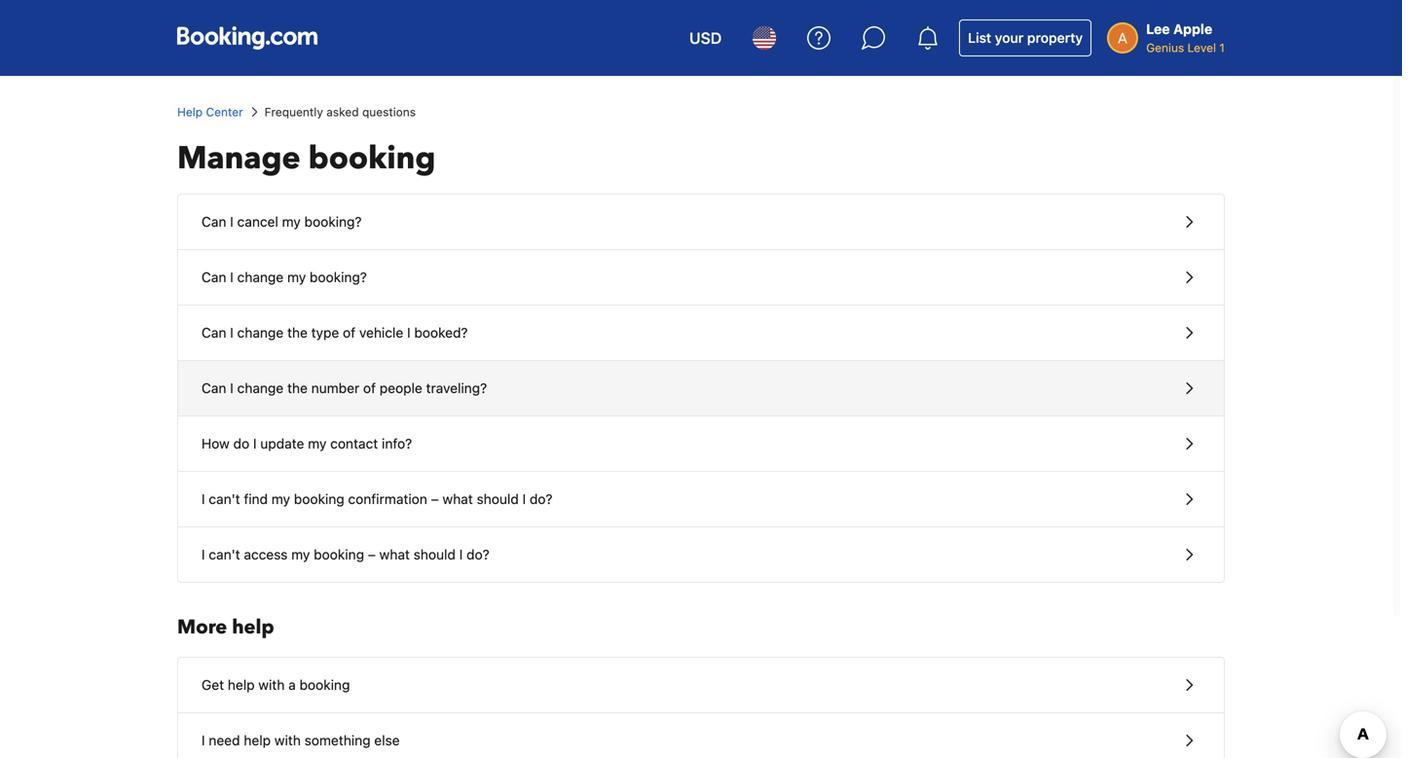 Task type: vqa. For each thing, say whether or not it's contained in the screenshot.
taxes
no



Task type: describe. For each thing, give the bounding box(es) containing it.
change for type
[[237, 325, 284, 341]]

can i change my booking?
[[202, 269, 367, 285]]

help
[[177, 105, 203, 119]]

the for type
[[287, 325, 308, 341]]

can't for find
[[209, 491, 240, 507]]

number
[[311, 380, 360, 396]]

list your property
[[968, 30, 1083, 46]]

something
[[304, 733, 371, 749]]

level
[[1188, 41, 1216, 55]]

lee apple genius level 1
[[1146, 21, 1225, 55]]

i inside "button"
[[230, 380, 234, 396]]

help for more
[[232, 614, 274, 641]]

cancel
[[237, 214, 278, 230]]

help center button
[[177, 103, 243, 121]]

manage booking
[[177, 137, 436, 180]]

get
[[202, 677, 224, 693]]

change for booking?
[[237, 269, 284, 285]]

i can't access my booking – what should i do?
[[202, 547, 490, 563]]

how
[[202, 436, 230, 452]]

more
[[177, 614, 227, 641]]

i can't find my booking confirmation – what should i do? button
[[178, 472, 1224, 528]]

i can't access my booking – what should i do? button
[[178, 528, 1224, 582]]

my for find
[[272, 491, 290, 507]]

can for can i cancel my booking?
[[202, 214, 226, 230]]

booking? for can i cancel my booking?
[[304, 214, 362, 230]]

can i change the type of vehicle i booked?
[[202, 325, 468, 341]]

access
[[244, 547, 288, 563]]

apple
[[1173, 21, 1213, 37]]

can for can i change the number of people traveling?
[[202, 380, 226, 396]]

vehicle
[[359, 325, 403, 341]]

confirmation
[[348, 491, 427, 507]]

booking down questions
[[308, 137, 436, 180]]

your
[[995, 30, 1024, 46]]

the for number
[[287, 380, 308, 396]]

more help
[[177, 614, 274, 641]]

0 vertical spatial do?
[[530, 491, 553, 507]]

my for cancel
[[282, 214, 301, 230]]

usd
[[689, 29, 722, 47]]

get help with a booking
[[202, 677, 350, 693]]

type
[[311, 325, 339, 341]]

contact
[[330, 436, 378, 452]]

manage
[[177, 137, 301, 180]]

frequently
[[265, 105, 323, 119]]

can i cancel my booking?
[[202, 214, 362, 230]]

my for access
[[291, 547, 310, 563]]



Task type: locate. For each thing, give the bounding box(es) containing it.
people
[[380, 380, 422, 396]]

1 vertical spatial do?
[[467, 547, 490, 563]]

booking for find
[[294, 491, 344, 507]]

of for people
[[363, 380, 376, 396]]

1 horizontal spatial what
[[443, 491, 473, 507]]

my right access
[[291, 547, 310, 563]]

change down can i change my booking?
[[237, 325, 284, 341]]

can
[[202, 214, 226, 230], [202, 269, 226, 285], [202, 325, 226, 341], [202, 380, 226, 396]]

frequently asked questions
[[265, 105, 416, 119]]

of for vehicle
[[343, 325, 356, 341]]

i need help with something else
[[202, 733, 400, 749]]

genius
[[1146, 41, 1184, 55]]

1 change from the top
[[237, 269, 284, 285]]

help right get
[[228, 677, 255, 693]]

i
[[230, 214, 234, 230], [230, 269, 234, 285], [230, 325, 234, 341], [407, 325, 411, 341], [230, 380, 234, 396], [253, 436, 257, 452], [202, 491, 205, 507], [522, 491, 526, 507], [202, 547, 205, 563], [459, 547, 463, 563], [202, 733, 205, 749]]

1 horizontal spatial of
[[363, 380, 376, 396]]

1 vertical spatial of
[[363, 380, 376, 396]]

2 change from the top
[[237, 325, 284, 341]]

can't
[[209, 491, 240, 507], [209, 547, 240, 563]]

0 vertical spatial booking?
[[304, 214, 362, 230]]

help center
[[177, 105, 243, 119]]

of
[[343, 325, 356, 341], [363, 380, 376, 396]]

1
[[1220, 41, 1225, 55]]

– down 'i can't find my booking confirmation – what should i do?'
[[368, 547, 376, 563]]

3 can from the top
[[202, 325, 226, 341]]

i need help with something else button
[[178, 714, 1224, 759]]

can for can i change my booking?
[[202, 269, 226, 285]]

booking inside i can't access my booking – what should i do? button
[[314, 547, 364, 563]]

can i change my booking? button
[[178, 250, 1224, 306]]

booking inside i can't find my booking confirmation – what should i do? button
[[294, 491, 344, 507]]

1 vertical spatial help
[[228, 677, 255, 693]]

of left people
[[363, 380, 376, 396]]

booking? up can i change the type of vehicle i booked?
[[310, 269, 367, 285]]

with
[[258, 677, 285, 693], [274, 733, 301, 749]]

booking inside get help with a booking button
[[299, 677, 350, 693]]

i can't find my booking confirmation – what should i do?
[[202, 491, 553, 507]]

should
[[477, 491, 519, 507], [414, 547, 456, 563]]

i inside 'button'
[[253, 436, 257, 452]]

can i change the number of people traveling?
[[202, 380, 487, 396]]

1 vertical spatial should
[[414, 547, 456, 563]]

booked?
[[414, 325, 468, 341]]

2 vertical spatial change
[[237, 380, 284, 396]]

my right find
[[272, 491, 290, 507]]

how do i update my contact info?
[[202, 436, 412, 452]]

the left the number
[[287, 380, 308, 396]]

the left type
[[287, 325, 308, 341]]

info?
[[382, 436, 412, 452]]

list
[[968, 30, 992, 46]]

with left something
[[274, 733, 301, 749]]

the
[[287, 325, 308, 341], [287, 380, 308, 396]]

0 vertical spatial change
[[237, 269, 284, 285]]

do
[[233, 436, 249, 452]]

booking
[[308, 137, 436, 180], [294, 491, 344, 507], [314, 547, 364, 563], [299, 677, 350, 693]]

a
[[288, 677, 296, 693]]

of inside "button"
[[363, 380, 376, 396]]

do?
[[530, 491, 553, 507], [467, 547, 490, 563]]

else
[[374, 733, 400, 749]]

change inside "button"
[[237, 380, 284, 396]]

1 can't from the top
[[209, 491, 240, 507]]

usd button
[[678, 15, 733, 61]]

help
[[232, 614, 274, 641], [228, 677, 255, 693], [244, 733, 271, 749]]

change for number
[[237, 380, 284, 396]]

change down cancel at the left
[[237, 269, 284, 285]]

get help with a booking button
[[178, 658, 1224, 714]]

can down can i change my booking?
[[202, 325, 226, 341]]

what
[[443, 491, 473, 507], [379, 547, 410, 563]]

1 vertical spatial the
[[287, 380, 308, 396]]

lee
[[1146, 21, 1170, 37]]

my
[[282, 214, 301, 230], [287, 269, 306, 285], [308, 436, 327, 452], [272, 491, 290, 507], [291, 547, 310, 563]]

can i change the number of people traveling? button
[[178, 361, 1224, 417]]

0 vertical spatial should
[[477, 491, 519, 507]]

0 vertical spatial what
[[443, 491, 473, 507]]

can i cancel my booking? button
[[178, 195, 1224, 250]]

list your property link
[[959, 19, 1092, 56]]

what down the confirmation
[[379, 547, 410, 563]]

booking right the a
[[299, 677, 350, 693]]

center
[[206, 105, 243, 119]]

can't left access
[[209, 547, 240, 563]]

help for get
[[228, 677, 255, 693]]

– right the confirmation
[[431, 491, 439, 507]]

my right update
[[308, 436, 327, 452]]

update
[[260, 436, 304, 452]]

booking down how do i update my contact info?
[[294, 491, 344, 507]]

0 horizontal spatial what
[[379, 547, 410, 563]]

can't for access
[[209, 547, 240, 563]]

help inside "i need help with something else" button
[[244, 733, 271, 749]]

0 vertical spatial help
[[232, 614, 274, 641]]

3 change from the top
[[237, 380, 284, 396]]

what right the confirmation
[[443, 491, 473, 507]]

change
[[237, 269, 284, 285], [237, 325, 284, 341], [237, 380, 284, 396]]

how do i update my contact info? button
[[178, 417, 1224, 472]]

1 vertical spatial –
[[368, 547, 376, 563]]

0 horizontal spatial should
[[414, 547, 456, 563]]

0 horizontal spatial –
[[368, 547, 376, 563]]

property
[[1027, 30, 1083, 46]]

can left cancel at the left
[[202, 214, 226, 230]]

booking? down manage booking
[[304, 214, 362, 230]]

0 vertical spatial can't
[[209, 491, 240, 507]]

my down can i cancel my booking?
[[287, 269, 306, 285]]

booking for with
[[299, 677, 350, 693]]

2 can from the top
[[202, 269, 226, 285]]

need
[[209, 733, 240, 749]]

0 horizontal spatial do?
[[467, 547, 490, 563]]

1 horizontal spatial do?
[[530, 491, 553, 507]]

can down can i cancel my booking?
[[202, 269, 226, 285]]

booking?
[[304, 214, 362, 230], [310, 269, 367, 285]]

questions
[[362, 105, 416, 119]]

can i change the type of vehicle i booked? button
[[178, 306, 1224, 361]]

can inside "button"
[[202, 380, 226, 396]]

1 the from the top
[[287, 325, 308, 341]]

1 horizontal spatial should
[[477, 491, 519, 507]]

change up do at the left of page
[[237, 380, 284, 396]]

my for change
[[287, 269, 306, 285]]

traveling?
[[426, 380, 487, 396]]

2 vertical spatial help
[[244, 733, 271, 749]]

4 can from the top
[[202, 380, 226, 396]]

booking.com online hotel reservations image
[[177, 26, 317, 50]]

1 vertical spatial change
[[237, 325, 284, 341]]

asked
[[326, 105, 359, 119]]

my right cancel at the left
[[282, 214, 301, 230]]

find
[[244, 491, 268, 507]]

–
[[431, 491, 439, 507], [368, 547, 376, 563]]

booking for access
[[314, 547, 364, 563]]

0 horizontal spatial of
[[343, 325, 356, 341]]

0 vertical spatial with
[[258, 677, 285, 693]]

1 can from the top
[[202, 214, 226, 230]]

1 vertical spatial what
[[379, 547, 410, 563]]

booking? for can i change my booking?
[[310, 269, 367, 285]]

can for can i change the type of vehicle i booked?
[[202, 325, 226, 341]]

1 horizontal spatial –
[[431, 491, 439, 507]]

2 the from the top
[[287, 380, 308, 396]]

of right type
[[343, 325, 356, 341]]

of inside button
[[343, 325, 356, 341]]

the inside "button"
[[287, 380, 308, 396]]

1 vertical spatial can't
[[209, 547, 240, 563]]

0 vertical spatial the
[[287, 325, 308, 341]]

help right more
[[232, 614, 274, 641]]

help inside get help with a booking button
[[228, 677, 255, 693]]

the inside button
[[287, 325, 308, 341]]

0 vertical spatial of
[[343, 325, 356, 341]]

help right need
[[244, 733, 271, 749]]

2 can't from the top
[[209, 547, 240, 563]]

1 vertical spatial booking?
[[310, 269, 367, 285]]

1 vertical spatial with
[[274, 733, 301, 749]]

0 vertical spatial –
[[431, 491, 439, 507]]

my inside 'button'
[[308, 436, 327, 452]]

can up how
[[202, 380, 226, 396]]

booking down 'i can't find my booking confirmation – what should i do?'
[[314, 547, 364, 563]]

can't left find
[[209, 491, 240, 507]]

with left the a
[[258, 677, 285, 693]]



